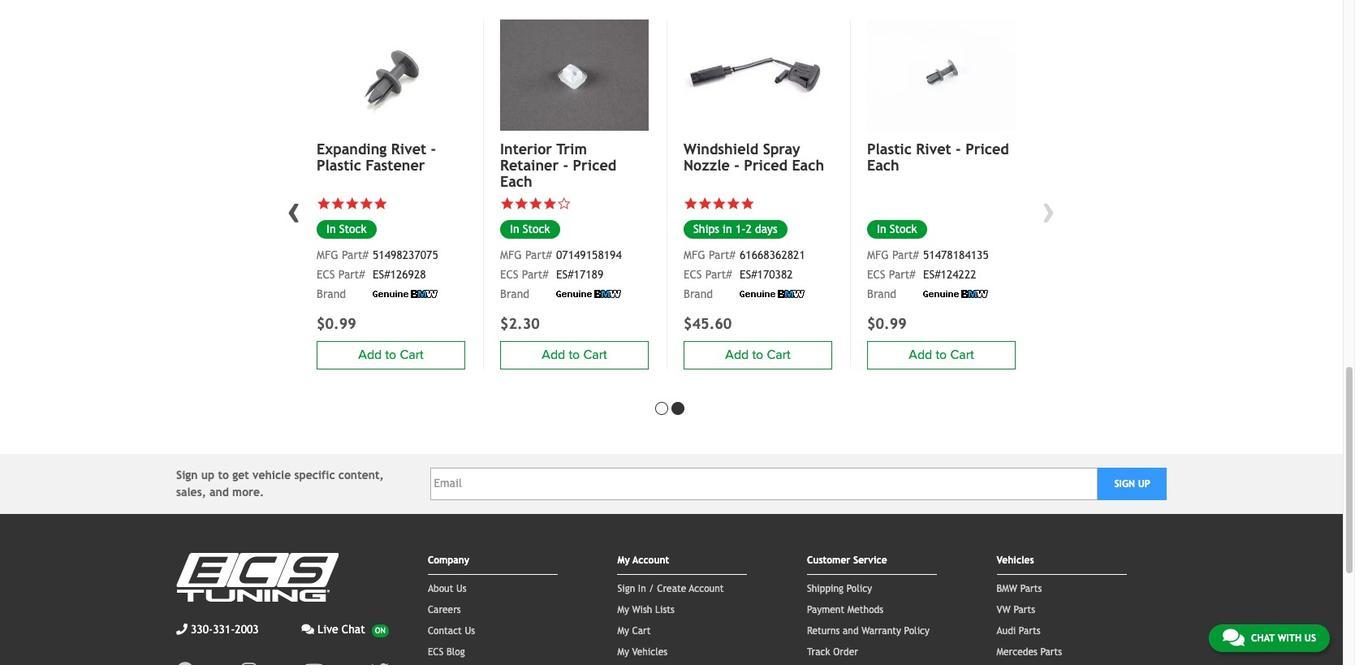 Task type: describe. For each thing, give the bounding box(es) containing it.
audi parts link
[[997, 625, 1041, 637]]

company
[[428, 555, 470, 566]]

empty star image
[[557, 196, 571, 210]]

my cart link
[[618, 625, 651, 637]]

up for sign up
[[1139, 478, 1151, 490]]

0 horizontal spatial chat
[[342, 623, 365, 636]]

payment methods link
[[807, 604, 884, 616]]

/
[[649, 583, 654, 595]]

trim
[[557, 141, 587, 158]]

es#126928
[[373, 268, 426, 281]]

mercedes
[[997, 647, 1038, 658]]

my vehicles
[[618, 647, 668, 658]]

sign for sign in / create account
[[618, 583, 635, 595]]

my for my cart
[[618, 625, 629, 637]]

330-
[[191, 623, 213, 636]]

Email email field
[[430, 468, 1099, 500]]

7 star image from the left
[[500, 196, 515, 210]]

contact us link
[[428, 625, 475, 637]]

add for windshield spray nozzle - priced each
[[726, 347, 749, 363]]

audi
[[997, 625, 1016, 637]]

5 star image from the left
[[515, 196, 529, 210]]

customer service
[[807, 555, 888, 566]]

sign up to get vehicle specific content, sales, and more.
[[176, 469, 384, 499]]

add to cart button for windshield spray nozzle - priced each
[[684, 341, 833, 370]]

my for my vehicles
[[618, 647, 629, 658]]

us for about us
[[457, 583, 467, 595]]

and inside "sign up to get vehicle specific content, sales, and more."
[[210, 486, 229, 499]]

parts for mercedes parts
[[1041, 647, 1063, 658]]

stock for each
[[890, 223, 918, 236]]

live
[[318, 623, 338, 636]]

each for interior trim retainer - priced each
[[500, 173, 533, 190]]

ecs for expanding rivet - plastic fastener
[[317, 268, 335, 281]]

0 horizontal spatial policy
[[847, 583, 873, 595]]

3 star image from the left
[[374, 196, 388, 210]]

to for windshield spray nozzle - priced each
[[753, 347, 764, 363]]

ships in 1-2 days
[[694, 223, 778, 236]]

interior trim retainer - priced each
[[500, 141, 617, 190]]

bmw
[[997, 583, 1018, 595]]

ecs for plastic rivet - priced each
[[868, 268, 886, 281]]

1 vertical spatial vehicles
[[632, 647, 668, 658]]

payment methods
[[807, 604, 884, 616]]

ecs blog link
[[428, 647, 465, 658]]

ecs blog
[[428, 647, 465, 658]]

lists
[[656, 604, 675, 616]]

‹
[[288, 188, 301, 231]]

chat with us
[[1252, 633, 1317, 644]]

add for interior trim retainer - priced each
[[542, 347, 566, 364]]

add to cart button for interior trim retainer - priced each
[[500, 341, 649, 370]]

returns and warranty policy link
[[807, 625, 930, 637]]

my wish lists link
[[618, 604, 675, 616]]

create
[[657, 583, 687, 595]]

genuine bmw image for expanding rivet - plastic fastener
[[373, 290, 438, 298]]

us right with at the right of page
[[1305, 633, 1317, 644]]

interior trim retainer - priced each image
[[500, 20, 649, 131]]

shipping
[[807, 583, 844, 595]]

returns
[[807, 625, 840, 637]]

$45.60
[[684, 315, 732, 332]]

in for plastic rivet - priced each
[[877, 223, 887, 236]]

youtube logo image
[[304, 662, 324, 665]]

with
[[1278, 633, 1302, 644]]

facebook logo image
[[176, 662, 194, 665]]

track order
[[807, 647, 859, 658]]

payment
[[807, 604, 845, 616]]

9 star image from the left
[[543, 196, 557, 210]]

vw parts link
[[997, 604, 1036, 616]]

windshield spray nozzle - priced each
[[684, 141, 825, 174]]

us for contact us
[[465, 625, 475, 637]]

add to cart for plastic rivet - priced each
[[909, 347, 975, 363]]

up for sign up to get vehicle specific content, sales, and more.
[[201, 469, 215, 482]]

mfg part# 51498237075 ecs part# es#126928 brand
[[317, 249, 438, 301]]

mfg for plastic rivet - priced each
[[868, 249, 889, 262]]

in for expanding rivet - plastic fastener
[[327, 223, 336, 236]]

es#170382
[[740, 268, 793, 281]]

330-331-2003
[[191, 623, 259, 636]]

ecs tuning image
[[176, 553, 339, 602]]

methods
[[848, 604, 884, 616]]

careers
[[428, 604, 461, 616]]

interior
[[500, 141, 552, 158]]

6 star image from the left
[[727, 196, 741, 210]]

expanding rivet - plastic fastener
[[317, 141, 436, 174]]

brand for expanding rivet - plastic fastener
[[317, 288, 346, 301]]

interior trim retainer - priced each link
[[500, 141, 649, 190]]

‹ link
[[282, 188, 306, 231]]

track order link
[[807, 647, 859, 658]]

my for my account
[[618, 555, 630, 566]]

brand for interior trim retainer - priced each
[[500, 288, 530, 301]]

add to cart for windshield spray nozzle - priced each
[[726, 347, 791, 363]]

about
[[428, 583, 454, 595]]

parts for vw parts
[[1014, 604, 1036, 616]]

blog
[[447, 647, 465, 658]]

stock for priced
[[523, 223, 550, 236]]

genuine bmw image for windshield spray nozzle - priced each
[[740, 290, 805, 298]]

ecs for windshield spray nozzle - priced each
[[684, 268, 702, 281]]

bmw parts
[[997, 583, 1043, 595]]

parts for audi parts
[[1019, 625, 1041, 637]]

brand for plastic rivet - priced each
[[868, 288, 897, 301]]

customer
[[807, 555, 851, 566]]

add to cart for expanding rivet - plastic fastener
[[359, 347, 424, 363]]

my account
[[618, 555, 670, 566]]

es#124222
[[924, 268, 977, 281]]

phone image
[[176, 624, 188, 635]]

cart for plastic rivet - priced each
[[951, 347, 975, 363]]

nozzle
[[684, 157, 730, 174]]

to inside "sign up to get vehicle specific content, sales, and more."
[[218, 469, 229, 482]]

8 star image from the left
[[529, 196, 543, 210]]

returns and warranty policy
[[807, 625, 930, 637]]

mfg part# 51478184135 ecs part# es#124222 brand
[[868, 249, 989, 301]]

about us
[[428, 583, 467, 595]]

content,
[[339, 469, 384, 482]]

plastic rivet - priced each
[[868, 141, 1010, 174]]

1 horizontal spatial policy
[[905, 625, 930, 637]]

expanding rivet - plastic fastener image
[[317, 20, 465, 131]]

fastener
[[366, 157, 425, 174]]

4 star image from the left
[[684, 196, 698, 210]]

my cart
[[618, 625, 651, 637]]

stock for fastener
[[339, 223, 367, 236]]

service
[[854, 555, 888, 566]]

brand for windshield spray nozzle - priced each
[[684, 288, 713, 301]]

track
[[807, 647, 831, 658]]

2003
[[235, 623, 259, 636]]

sign in / create account link
[[618, 583, 724, 595]]

1-
[[736, 223, 746, 236]]

1 horizontal spatial and
[[843, 625, 859, 637]]

order
[[834, 647, 859, 658]]



Task type: vqa. For each thing, say whether or not it's contained in the screenshot.
the Brand associated with Plastic Rivet - Priced Each
yes



Task type: locate. For each thing, give the bounding box(es) containing it.
0 horizontal spatial and
[[210, 486, 229, 499]]

1 rivet from the left
[[391, 141, 427, 158]]

in left /
[[638, 583, 646, 595]]

add to cart button down the es#126928 in the top left of the page
[[317, 341, 465, 370]]

plastic inside expanding rivet - plastic fastener
[[317, 157, 361, 174]]

0 horizontal spatial each
[[500, 173, 533, 190]]

1 genuine bmw image from the left
[[373, 290, 438, 298]]

brand inside mfg part# 07149158194 ecs part# es#17189 brand
[[500, 288, 530, 301]]

vw parts
[[997, 604, 1036, 616]]

3 add from the left
[[909, 347, 933, 363]]

priced inside 'interior trim retainer - priced each'
[[573, 157, 617, 174]]

1 horizontal spatial stock
[[523, 223, 550, 236]]

2 horizontal spatial sign
[[1115, 478, 1136, 490]]

in stock for interior trim retainer - priced each
[[510, 223, 550, 236]]

part#
[[342, 249, 369, 262], [709, 249, 736, 262], [893, 249, 919, 262], [526, 249, 552, 262], [339, 268, 365, 281], [706, 268, 732, 281], [889, 268, 916, 281], [522, 268, 549, 281]]

rivet right expanding
[[391, 141, 427, 158]]

ecs inside mfg part# 51498237075 ecs part# es#126928 brand
[[317, 268, 335, 281]]

vehicles down my cart link
[[632, 647, 668, 658]]

parts for bmw parts
[[1021, 583, 1043, 595]]

my up my wish lists
[[618, 555, 630, 566]]

genuine bmw image for interior trim retainer - priced each
[[556, 290, 621, 298]]

add to cart for interior trim retainer - priced each
[[542, 347, 607, 364]]

4 add from the left
[[542, 347, 566, 364]]

spray
[[763, 141, 801, 158]]

0 horizontal spatial sign
[[176, 469, 198, 482]]

2 add to cart from the left
[[726, 347, 791, 363]]

in up mfg part# 51478184135 ecs part# es#124222 brand
[[877, 223, 887, 236]]

each inside windshield spray nozzle - priced each
[[792, 157, 825, 174]]

- right the retainer
[[563, 157, 569, 174]]

in stock up mfg part# 07149158194 ecs part# es#17189 brand
[[510, 223, 550, 236]]

account right create
[[689, 583, 724, 595]]

1 in stock from the left
[[327, 223, 367, 236]]

live chat
[[318, 623, 365, 636]]

and right sales,
[[210, 486, 229, 499]]

parts right vw
[[1014, 604, 1036, 616]]

3 add to cart from the left
[[909, 347, 975, 363]]

mfg left 51498237075
[[317, 249, 339, 262]]

331-
[[213, 623, 235, 636]]

priced inside plastic rivet - priced each
[[966, 141, 1010, 158]]

in stock for expanding rivet - plastic fastener
[[327, 223, 367, 236]]

- inside expanding rivet - plastic fastener
[[431, 141, 436, 158]]

star image
[[317, 196, 331, 210], [345, 196, 359, 210], [712, 196, 727, 210], [741, 196, 755, 210], [515, 196, 529, 210]]

1 stock from the left
[[339, 223, 367, 236]]

each
[[792, 157, 825, 174], [868, 157, 900, 174], [500, 173, 533, 190]]

up inside "sign up to get vehicle specific content, sales, and more."
[[201, 469, 215, 482]]

add to cart button for expanding rivet - plastic fastener
[[317, 341, 465, 370]]

genuine bmw image
[[373, 290, 438, 298], [740, 290, 805, 298], [924, 290, 989, 298], [556, 290, 621, 298]]

in
[[327, 223, 336, 236], [877, 223, 887, 236], [510, 223, 520, 236], [638, 583, 646, 595]]

2 horizontal spatial stock
[[890, 223, 918, 236]]

3 star image from the left
[[712, 196, 727, 210]]

$2.30
[[500, 315, 540, 332]]

to for expanding rivet - plastic fastener
[[385, 347, 397, 363]]

in up mfg part# 07149158194 ecs part# es#17189 brand
[[510, 223, 520, 236]]

contact
[[428, 625, 462, 637]]

ecs inside "mfg part# 61668362821 ecs part# es#170382 brand"
[[684, 268, 702, 281]]

4 genuine bmw image from the left
[[556, 290, 621, 298]]

mfg for expanding rivet - plastic fastener
[[317, 249, 339, 262]]

4 brand from the left
[[500, 288, 530, 301]]

07149158194
[[556, 249, 622, 262]]

brand inside "mfg part# 61668362821 ecs part# es#170382 brand"
[[684, 288, 713, 301]]

about us link
[[428, 583, 467, 595]]

2 add to cart button from the left
[[684, 341, 833, 370]]

rivet for expanding
[[391, 141, 427, 158]]

mfg down ships
[[684, 249, 706, 262]]

ecs left "es#124222" on the top of the page
[[868, 268, 886, 281]]

stock up mfg part# 51498237075 ecs part# es#126928 brand on the left top of page
[[339, 223, 367, 236]]

rivet
[[391, 141, 427, 158], [917, 141, 952, 158]]

in stock up mfg part# 51478184135 ecs part# es#124222 brand
[[877, 223, 918, 236]]

rivet inside expanding rivet - plastic fastener
[[391, 141, 427, 158]]

to down es#17189
[[569, 347, 580, 364]]

add down mfg part# 51478184135 ecs part# es#124222 brand
[[909, 347, 933, 363]]

1 star image from the left
[[331, 196, 345, 210]]

0 horizontal spatial stock
[[339, 223, 367, 236]]

priced for windshield spray nozzle - priced each
[[744, 157, 788, 174]]

my up my vehicles link
[[618, 625, 629, 637]]

careers link
[[428, 604, 461, 616]]

ecs inside mfg part# 51478184135 ecs part# es#124222 brand
[[868, 268, 886, 281]]

4 add to cart from the left
[[542, 347, 607, 364]]

0 vertical spatial policy
[[847, 583, 873, 595]]

rivet inside plastic rivet - priced each
[[917, 141, 952, 158]]

expanding
[[317, 141, 387, 158]]

- down plastic rivet - priced each image
[[956, 141, 962, 158]]

mfg
[[317, 249, 339, 262], [684, 249, 706, 262], [868, 249, 889, 262], [500, 249, 522, 262]]

3 add to cart button from the left
[[868, 341, 1016, 370]]

2 genuine bmw image from the left
[[740, 290, 805, 298]]

add to cart button down "es#124222" on the top of the page
[[868, 341, 1016, 370]]

genuine bmw image down "es#124222" on the top of the page
[[924, 290, 989, 298]]

genuine bmw image down the es#126928 in the top left of the page
[[373, 290, 438, 298]]

to down "es#124222" on the top of the page
[[936, 347, 947, 363]]

add down mfg part# 51498237075 ecs part# es#126928 brand on the left top of page
[[359, 347, 382, 363]]

chat right the live
[[342, 623, 365, 636]]

instagram logo image
[[241, 662, 257, 665]]

sign for sign up to get vehicle specific content, sales, and more.
[[176, 469, 198, 482]]

1 horizontal spatial $0.99
[[868, 315, 907, 332]]

sign
[[176, 469, 198, 482], [1115, 478, 1136, 490], [618, 583, 635, 595]]

mfg for interior trim retainer - priced each
[[500, 249, 522, 262]]

retainer
[[500, 157, 559, 174]]

2 brand from the left
[[684, 288, 713, 301]]

1 horizontal spatial vehicles
[[997, 555, 1035, 566]]

plastic inside plastic rivet - priced each
[[868, 141, 912, 158]]

- right the nozzle
[[735, 157, 740, 174]]

4 add to cart button from the left
[[500, 341, 649, 370]]

and
[[210, 486, 229, 499], [843, 625, 859, 637]]

stock
[[339, 223, 367, 236], [890, 223, 918, 236], [523, 223, 550, 236]]

wish
[[632, 604, 653, 616]]

1 horizontal spatial in stock
[[510, 223, 550, 236]]

0 horizontal spatial $0.99
[[317, 315, 356, 332]]

mfg up $2.30
[[500, 249, 522, 262]]

specific
[[294, 469, 335, 482]]

2 $0.99 from the left
[[868, 315, 907, 332]]

es#17189
[[556, 268, 604, 281]]

51498237075
[[373, 249, 438, 262]]

0 horizontal spatial account
[[633, 555, 670, 566]]

vehicles
[[997, 555, 1035, 566], [632, 647, 668, 658]]

4 star image from the left
[[741, 196, 755, 210]]

vw
[[997, 604, 1011, 616]]

sign for sign up
[[1115, 478, 1136, 490]]

my for my wish lists
[[618, 604, 629, 616]]

1 brand from the left
[[317, 288, 346, 301]]

- inside 'interior trim retainer - priced each'
[[563, 157, 569, 174]]

priced
[[966, 141, 1010, 158], [573, 157, 617, 174], [744, 157, 788, 174]]

us right about
[[457, 583, 467, 595]]

ecs for interior trim retainer - priced each
[[500, 268, 519, 281]]

1 star image from the left
[[317, 196, 331, 210]]

rivet down plastic rivet - priced each image
[[917, 141, 952, 158]]

vehicles up bmw parts
[[997, 555, 1035, 566]]

- inside windshield spray nozzle - priced each
[[735, 157, 740, 174]]

$0.99 down mfg part# 51498237075 ecs part# es#126928 brand on the left top of page
[[317, 315, 356, 332]]

windshield spray nozzle - priced each image
[[684, 20, 833, 131]]

$0.99 down mfg part# 51478184135 ecs part# es#124222 brand
[[868, 315, 907, 332]]

1 horizontal spatial rivet
[[917, 141, 952, 158]]

cart for windshield spray nozzle - priced each
[[767, 347, 791, 363]]

windshield spray nozzle - priced each link
[[684, 141, 833, 174]]

star image down expanding rivet - plastic fastener
[[345, 196, 359, 210]]

add to cart
[[359, 347, 424, 363], [726, 347, 791, 363], [909, 347, 975, 363], [542, 347, 607, 364]]

3 stock from the left
[[523, 223, 550, 236]]

plastic rivet - priced each link
[[868, 141, 1016, 174]]

sign inside button
[[1115, 478, 1136, 490]]

ecs inside mfg part# 07149158194 ecs part# es#17189 brand
[[500, 268, 519, 281]]

1 horizontal spatial up
[[1139, 478, 1151, 490]]

star image down the retainer
[[515, 196, 529, 210]]

my left wish
[[618, 604, 629, 616]]

5 star image from the left
[[698, 196, 712, 210]]

and up order
[[843, 625, 859, 637]]

mfg inside "mfg part# 61668362821 ecs part# es#170382 brand"
[[684, 249, 706, 262]]

live chat link
[[302, 621, 389, 638]]

0 vertical spatial and
[[210, 486, 229, 499]]

in stock for plastic rivet - priced each
[[877, 223, 918, 236]]

4 mfg from the left
[[500, 249, 522, 262]]

mercedes parts
[[997, 647, 1063, 658]]

twitter logo image
[[371, 662, 389, 665]]

windshield
[[684, 141, 759, 158]]

to down the es#126928 in the top left of the page
[[385, 347, 397, 363]]

add for plastic rivet - priced each
[[909, 347, 933, 363]]

$0.99 for plastic rivet - priced each
[[868, 315, 907, 332]]

0 vertical spatial vehicles
[[997, 555, 1035, 566]]

mfg inside mfg part# 07149158194 ecs part# es#17189 brand
[[500, 249, 522, 262]]

2 horizontal spatial in stock
[[877, 223, 918, 236]]

star image right '‹' 'link'
[[317, 196, 331, 210]]

3 my from the top
[[618, 625, 629, 637]]

0 horizontal spatial plastic
[[317, 157, 361, 174]]

my down my cart link
[[618, 647, 629, 658]]

account
[[633, 555, 670, 566], [689, 583, 724, 595]]

mfg left 51478184135
[[868, 249, 889, 262]]

3 mfg from the left
[[868, 249, 889, 262]]

ecs down ships
[[684, 268, 702, 281]]

my
[[618, 555, 630, 566], [618, 604, 629, 616], [618, 625, 629, 637], [618, 647, 629, 658]]

4 my from the top
[[618, 647, 629, 658]]

us
[[457, 583, 467, 595], [465, 625, 475, 637], [1305, 633, 1317, 644]]

add to cart button down $2.30
[[500, 341, 649, 370]]

contact us
[[428, 625, 475, 637]]

brand inside mfg part# 51478184135 ecs part# es#124222 brand
[[868, 288, 897, 301]]

us right contact
[[465, 625, 475, 637]]

2 mfg from the left
[[684, 249, 706, 262]]

parts
[[1021, 583, 1043, 595], [1014, 604, 1036, 616], [1019, 625, 1041, 637], [1041, 647, 1063, 658]]

mfg for windshield spray nozzle - priced each
[[684, 249, 706, 262]]

each inside 'interior trim retainer - priced each'
[[500, 173, 533, 190]]

add to cart button down $45.60
[[684, 341, 833, 370]]

ecs up $2.30
[[500, 268, 519, 281]]

sign inside "sign up to get vehicle specific content, sales, and more."
[[176, 469, 198, 482]]

account up /
[[633, 555, 670, 566]]

stock up mfg part# 07149158194 ecs part# es#17189 brand
[[523, 223, 550, 236]]

my vehicles link
[[618, 647, 668, 658]]

2 horizontal spatial priced
[[966, 141, 1010, 158]]

in stock up mfg part# 51498237075 ecs part# es#126928 brand on the left top of page
[[327, 223, 367, 236]]

plastic
[[868, 141, 912, 158], [317, 157, 361, 174]]

1 $0.99 from the left
[[317, 315, 356, 332]]

0 horizontal spatial up
[[201, 469, 215, 482]]

to for plastic rivet - priced each
[[936, 347, 947, 363]]

policy right warranty
[[905, 625, 930, 637]]

policy up methods
[[847, 583, 873, 595]]

plastic rivet - priced each image
[[868, 20, 1016, 131]]

in for interior trim retainer - priced each
[[510, 223, 520, 236]]

1 add from the left
[[359, 347, 382, 363]]

1 horizontal spatial plastic
[[868, 141, 912, 158]]

days
[[755, 223, 778, 236]]

0 horizontal spatial rivet
[[391, 141, 427, 158]]

shipping policy link
[[807, 583, 873, 595]]

chat left with at the right of page
[[1252, 633, 1276, 644]]

2 star image from the left
[[359, 196, 374, 210]]

1 horizontal spatial sign
[[618, 583, 635, 595]]

2 horizontal spatial each
[[868, 157, 900, 174]]

rivet for plastic
[[917, 141, 952, 158]]

star image
[[331, 196, 345, 210], [359, 196, 374, 210], [374, 196, 388, 210], [684, 196, 698, 210], [698, 196, 712, 210], [727, 196, 741, 210], [500, 196, 515, 210], [529, 196, 543, 210], [543, 196, 557, 210]]

2
[[746, 223, 752, 236]]

1 my from the top
[[618, 555, 630, 566]]

up inside button
[[1139, 478, 1151, 490]]

ecs left blog
[[428, 647, 444, 658]]

1 horizontal spatial each
[[792, 157, 825, 174]]

audi parts
[[997, 625, 1041, 637]]

expanding rivet - plastic fastener link
[[317, 141, 465, 174]]

mfg inside mfg part# 51478184135 ecs part# es#124222 brand
[[868, 249, 889, 262]]

add for expanding rivet - plastic fastener
[[359, 347, 382, 363]]

in right '‹' 'link'
[[327, 223, 336, 236]]

61668362821
[[740, 249, 806, 262]]

1 vertical spatial and
[[843, 625, 859, 637]]

get
[[232, 469, 249, 482]]

ecs
[[317, 268, 335, 281], [684, 268, 702, 281], [868, 268, 886, 281], [500, 268, 519, 281], [428, 647, 444, 658]]

star image up 2
[[741, 196, 755, 210]]

star image up "in"
[[712, 196, 727, 210]]

genuine bmw image for plastic rivet - priced each
[[924, 290, 989, 298]]

add to cart button for plastic rivet - priced each
[[868, 341, 1016, 370]]

ships
[[694, 223, 720, 236]]

sign up
[[1115, 478, 1151, 490]]

comments image
[[1223, 628, 1245, 647]]

2 add from the left
[[726, 347, 749, 363]]

in
[[723, 223, 733, 236]]

1 vertical spatial policy
[[905, 625, 930, 637]]

parts right bmw
[[1021, 583, 1043, 595]]

1 add to cart button from the left
[[317, 341, 465, 370]]

to down 'es#170382' on the top of the page
[[753, 347, 764, 363]]

sales,
[[176, 486, 206, 499]]

cart for interior trim retainer - priced each
[[584, 347, 607, 364]]

2 my from the top
[[618, 604, 629, 616]]

ecs left the es#126928 in the top left of the page
[[317, 268, 335, 281]]

mfg part# 07149158194 ecs part# es#17189 brand
[[500, 249, 622, 301]]

parts up mercedes parts
[[1019, 625, 1041, 637]]

priced inside windshield spray nozzle - priced each
[[744, 157, 788, 174]]

to for interior trim retainer - priced each
[[569, 347, 580, 364]]

add down $45.60
[[726, 347, 749, 363]]

brand inside mfg part# 51498237075 ecs part# es#126928 brand
[[317, 288, 346, 301]]

cart for expanding rivet - plastic fastener
[[400, 347, 424, 363]]

2 rivet from the left
[[917, 141, 952, 158]]

genuine bmw image down es#17189
[[556, 290, 621, 298]]

each inside plastic rivet - priced each
[[868, 157, 900, 174]]

shipping policy
[[807, 583, 873, 595]]

add to cart down es#17189
[[542, 347, 607, 364]]

1 horizontal spatial priced
[[744, 157, 788, 174]]

2 in stock from the left
[[877, 223, 918, 236]]

1 mfg from the left
[[317, 249, 339, 262]]

chat with us link
[[1210, 625, 1331, 652]]

genuine bmw image down 'es#170382' on the top of the page
[[740, 290, 805, 298]]

51478184135
[[924, 249, 989, 262]]

3 in stock from the left
[[510, 223, 550, 236]]

each for windshield spray nozzle - priced each
[[792, 157, 825, 174]]

0 vertical spatial account
[[633, 555, 670, 566]]

1 horizontal spatial chat
[[1252, 633, 1276, 644]]

$0.99 for expanding rivet - plastic fastener
[[317, 315, 356, 332]]

cart
[[400, 347, 424, 363], [767, 347, 791, 363], [951, 347, 975, 363], [584, 347, 607, 364], [632, 625, 651, 637]]

2 star image from the left
[[345, 196, 359, 210]]

add to cart button
[[317, 341, 465, 370], [684, 341, 833, 370], [868, 341, 1016, 370], [500, 341, 649, 370]]

0 horizontal spatial vehicles
[[632, 647, 668, 658]]

2 stock from the left
[[890, 223, 918, 236]]

priced for interior trim retainer - priced each
[[573, 157, 617, 174]]

0 horizontal spatial in stock
[[327, 223, 367, 236]]

comments image
[[302, 624, 314, 635]]

0 horizontal spatial priced
[[573, 157, 617, 174]]

1 vertical spatial account
[[689, 583, 724, 595]]

add down mfg part# 07149158194 ecs part# es#17189 brand
[[542, 347, 566, 364]]

more.
[[232, 486, 264, 499]]

add to cart down $45.60
[[726, 347, 791, 363]]

add
[[359, 347, 382, 363], [726, 347, 749, 363], [909, 347, 933, 363], [542, 347, 566, 364]]

stock up mfg part# 51478184135 ecs part# es#124222 brand
[[890, 223, 918, 236]]

add to cart down the es#126928 in the top left of the page
[[359, 347, 424, 363]]

1 add to cart from the left
[[359, 347, 424, 363]]

3 genuine bmw image from the left
[[924, 290, 989, 298]]

- inside plastic rivet - priced each
[[956, 141, 962, 158]]

add to cart down "es#124222" on the top of the page
[[909, 347, 975, 363]]

mercedes parts link
[[997, 647, 1063, 658]]

bmw parts link
[[997, 583, 1043, 595]]

parts right mercedes
[[1041, 647, 1063, 658]]

brand
[[317, 288, 346, 301], [684, 288, 713, 301], [868, 288, 897, 301], [500, 288, 530, 301]]

mfg part# 61668362821 ecs part# es#170382 brand
[[684, 249, 806, 301]]

mfg inside mfg part# 51498237075 ecs part# es#126928 brand
[[317, 249, 339, 262]]

to left get
[[218, 469, 229, 482]]

1 horizontal spatial account
[[689, 583, 724, 595]]

3 brand from the left
[[868, 288, 897, 301]]

sign in / create account
[[618, 583, 724, 595]]

- right fastener
[[431, 141, 436, 158]]



